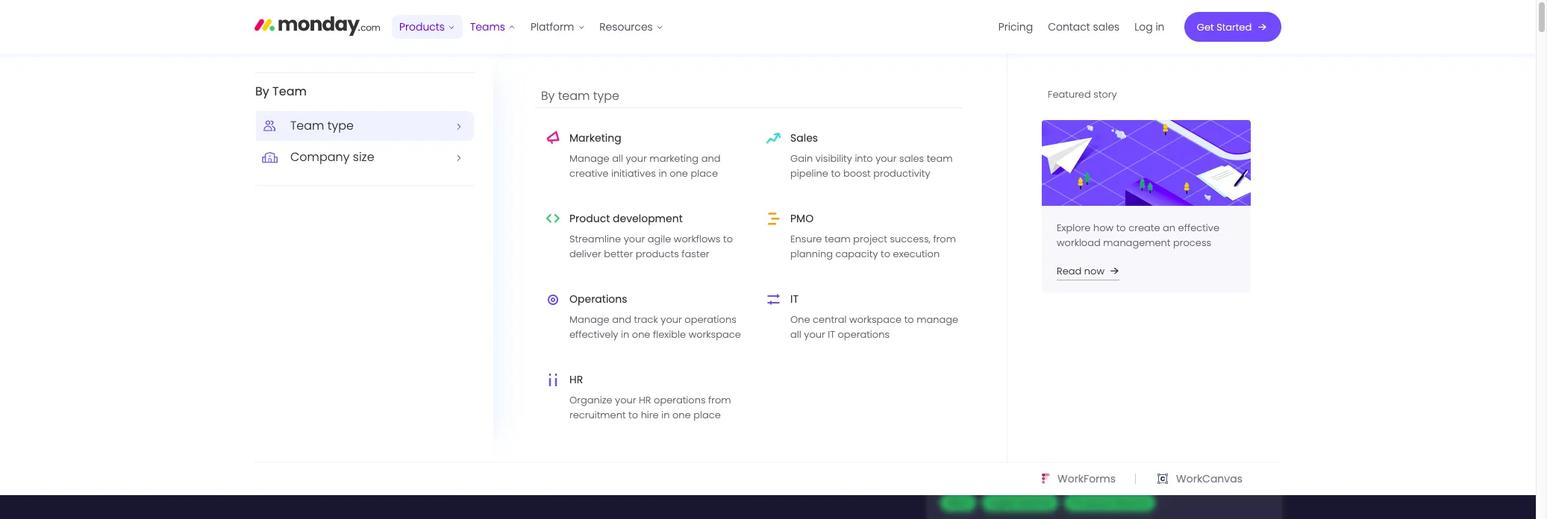 Task type: describe. For each thing, give the bounding box(es) containing it.
hire
[[641, 409, 659, 423]]

0 horizontal spatial it
[[791, 292, 799, 307]]

organize
[[570, 394, 613, 408]]

✦
[[371, 424, 379, 438]]

workspace inside operations manage and track your operations effectively in one flexible workspace
[[689, 328, 741, 342]]

now for read
[[1085, 265, 1105, 279]]

explore how to create an effective workload management process
[[1057, 221, 1220, 250]]

from inside dev ship better products, from concept to launch.
[[1103, 450, 1126, 464]]

recruitment
[[570, 409, 626, 423]]

>
[[1031, 63, 1037, 80]]

aspects
[[1057, 216, 1095, 230]]

products
[[636, 247, 679, 262]]

to left power
[[983, 154, 995, 171]]

get started button
[[1185, 12, 1282, 42]]

work
[[1001, 193, 1034, 212]]

1 horizontal spatial on
[[459, 424, 471, 438]]

unlimited
[[387, 424, 432, 438]]

processes,
[[481, 296, 567, 319]]

where
[[363, 296, 413, 319]]

monday.com logo image
[[255, 10, 380, 41]]

list containing by team
[[0, 0, 1537, 520]]

to inside pmo ensure team project success, from planning capacity to execution
[[881, 247, 891, 262]]

product for product teams
[[1072, 496, 1113, 511]]

products to power every team
[[928, 154, 1107, 171]]

no credit card needed   ✦    unlimited time on free plan
[[255, 424, 519, 438]]

your inside the platform where all your processes, tools, and teams work together, powered by monday products.
[[441, 296, 477, 319]]

all inside work management manage all aspects of work, from strategy to execution.
[[1043, 216, 1054, 230]]

company size
[[290, 149, 375, 166]]

operations manage and track your operations effectively in one flexible workspace
[[570, 292, 741, 342]]

story
[[1094, 87, 1118, 102]]

1
[[500, 63, 504, 80]]

hits
[[805, 63, 826, 80]]

ship
[[1001, 450, 1021, 464]]

blog image
[[1042, 120, 1252, 206]]

dev ship better products, from concept to launch.
[[1001, 428, 1126, 479]]

execution.
[[1081, 231, 1129, 245]]

team down until
[[558, 87, 590, 105]]

read
[[1057, 265, 1082, 279]]

marketing manage all your marketing and creative initiatives in one place
[[570, 131, 721, 181]]

success,
[[890, 233, 931, 247]]

in inside hr organize your hr operations from recruitment to hire in one place
[[662, 409, 670, 423]]

sales ops
[[996, 379, 1046, 394]]

manage inside work management manage all aspects of work, from strategy to execution.
[[1001, 216, 1041, 230]]

1 vertical spatial hr
[[639, 394, 652, 408]]

workcanvas link
[[1156, 470, 1243, 488]]

size
[[353, 149, 375, 166]]

products list item
[[392, 0, 463, 54]]

0 vertical spatial on
[[292, 116, 304, 130]]

better inside dev ship better products, from concept to launch.
[[1024, 450, 1053, 464]]

management
[[1038, 193, 1129, 212]]

from inside work management manage all aspects of work, from strategy to execution.
[[1001, 231, 1023, 245]]

your inside sales gain visibility into your sales team pipeline to boost productivity
[[876, 152, 897, 166]]

work.
[[573, 167, 703, 233]]

0 horizontal spatial type
[[328, 118, 354, 135]]

designed for work.
[[255, 167, 703, 233]]

by team
[[255, 83, 307, 100]]

we
[[22, 116, 38, 130]]

operations for operations manage and track your operations effectively in one flexible workspace
[[570, 292, 628, 307]]

now for register
[[1002, 63, 1028, 80]]

one inside hr organize your hr operations from recruitment to hire in one place
[[673, 409, 691, 423]]

teams for agile teams
[[1018, 496, 1052, 511]]

development
[[613, 212, 683, 227]]

enhance
[[453, 116, 496, 130]]

your inside the product development streamline your agile workflows to deliver better products faster
[[624, 233, 645, 247]]

have
[[167, 116, 191, 130]]

product teams
[[1072, 496, 1149, 511]]

your inside it one central workspace to manage all your it operations
[[804, 328, 826, 342]]

streamline for sales
[[1001, 333, 1052, 347]]

capacity
[[836, 247, 879, 262]]

to inside work management manage all aspects of work, from strategy to execution.
[[1068, 231, 1078, 245]]

faster
[[682, 247, 710, 262]]

plan
[[497, 424, 519, 438]]

products for products to power every team
[[928, 154, 980, 171]]

hr organize your hr operations from recruitment to hire in one place
[[570, 373, 732, 423]]

boost
[[844, 167, 871, 181]]

sales for sales
[[791, 131, 819, 146]]

in inside operations manage and track your operations effectively in one flexible workspace
[[621, 328, 630, 342]]

workforms
[[1058, 472, 1116, 487]]

every
[[1039, 154, 1071, 171]]

powered
[[374, 326, 447, 349]]

get
[[1198, 20, 1215, 34]]

product development streamline your agile workflows to deliver better products faster
[[570, 212, 733, 262]]

and inside the platform where all your processes, tools, and teams work together, powered by monday products.
[[618, 296, 651, 319]]

for for built
[[373, 220, 440, 287]]

screens
[[829, 63, 875, 80]]

work management manage all aspects of work, from strategy to execution.
[[1001, 193, 1134, 245]]

central
[[813, 313, 847, 327]]

by team type
[[541, 87, 620, 105]]

analyze
[[359, 116, 396, 130]]

for for designed
[[495, 167, 561, 233]]

to inside it one central workspace to manage all your it operations
[[905, 313, 915, 327]]

you
[[147, 116, 165, 130]]

crm white image
[[941, 314, 989, 361]]

execution
[[894, 247, 940, 262]]

from inside sales crm streamline the sales cycle, from lead to close.
[[1130, 333, 1153, 347]]

sales gain visibility into your sales team pipeline to boost productivity
[[791, 131, 953, 181]]

online
[[695, 63, 731, 80]]

left
[[550, 63, 571, 80]]

and inside operations manage and track your operations effectively in one flexible workspace
[[612, 313, 632, 327]]

1 vertical spatial team
[[290, 118, 324, 135]]

sales for sales crm
[[1001, 311, 1036, 329]]

conference
[[734, 63, 802, 80]]

dec
[[878, 63, 902, 80]]

work
[[255, 326, 292, 349]]

marketing inside marketing manage all your marketing and creative initiatives in one place
[[650, 152, 699, 166]]

power
[[999, 154, 1036, 171]]

contact
[[1049, 19, 1091, 34]]

create
[[1129, 221, 1161, 235]]

0 horizontal spatial the
[[194, 116, 210, 130]]

elevate
[[604, 63, 649, 80]]

main element
[[0, 0, 1537, 520]]

everyone.
[[451, 220, 691, 287]]

marketing for marketing
[[1059, 261, 1110, 276]]

we use cookies to ensure you have the best experience on our site, to analyze traffic, and enhance our marketing activities.
[[22, 116, 613, 130]]

your inside hr organize your hr operations from recruitment to hire in one place
[[615, 394, 637, 408]]

operations inside hr organize your hr operations from recruitment to hire in one place
[[654, 394, 706, 408]]

your inside operations manage and track your operations effectively in one flexible workspace
[[661, 313, 682, 327]]

wm white image
[[941, 196, 989, 244]]

built
[[255, 220, 362, 287]]

operations inside operations manage and track your operations effectively in one flexible workspace
[[685, 313, 737, 327]]

experience
[[236, 116, 289, 130]]

manage for marketing
[[570, 152, 610, 166]]

concept
[[1001, 465, 1041, 479]]

marketing for marketing manage all your marketing and creative initiatives in one place
[[570, 131, 622, 146]]

1 vertical spatial it
[[828, 328, 836, 342]]

dev
[[1001, 428, 1026, 447]]

streamline for product
[[570, 233, 621, 247]]

workspace inside it one central workspace to manage all your it operations
[[850, 313, 902, 327]]

2 our from the left
[[498, 116, 514, 130]]



Task type: locate. For each thing, give the bounding box(es) containing it.
pipeline
[[791, 167, 829, 181]]

0 horizontal spatial product
[[570, 212, 610, 227]]

explore
[[1057, 221, 1091, 235]]

workspace right flexible
[[689, 328, 741, 342]]

cookies
[[60, 116, 96, 130]]

product for product development streamline your agile workflows to deliver better products faster
[[570, 212, 610, 227]]

your up flexible
[[661, 313, 682, 327]]

manage for operations
[[570, 313, 610, 327]]

log in link
[[1128, 15, 1173, 39]]

1 vertical spatial now
[[1085, 265, 1105, 279]]

sales inside sales crm streamline the sales cycle, from lead to close.
[[1001, 311, 1036, 329]]

to left manage
[[905, 313, 915, 327]]

to right workflows
[[724, 233, 733, 247]]

all inside it one central workspace to manage all your it operations
[[791, 328, 802, 342]]

1 horizontal spatial operations
[[1196, 261, 1253, 276]]

to left the hire
[[629, 409, 639, 423]]

teams for product teams
[[1116, 496, 1149, 511]]

1 vertical spatial marketing
[[650, 152, 699, 166]]

your up by
[[441, 296, 477, 319]]

products link
[[392, 15, 463, 39]]

effectively
[[570, 328, 619, 342]]

place inside hr organize your hr operations from recruitment to hire in one place
[[694, 409, 721, 423]]

launch.
[[1056, 465, 1091, 479]]

manage inside operations manage and track your operations effectively in one flexible workspace
[[570, 313, 610, 327]]

the
[[255, 296, 284, 319]]

0 vertical spatial marketing
[[570, 131, 622, 146]]

1 vertical spatial streamline
[[1001, 333, 1052, 347]]

your inside marketing manage all your marketing and creative initiatives in one place
[[626, 152, 647, 166]]

list containing pricing
[[992, 0, 1173, 54]]

to right lead
[[1025, 348, 1034, 362]]

0 horizontal spatial streamline
[[570, 233, 621, 247]]

to
[[99, 116, 109, 130], [346, 116, 356, 130], [983, 154, 995, 171], [831, 167, 841, 181], [1117, 221, 1127, 235], [1068, 231, 1078, 245], [724, 233, 733, 247], [881, 247, 891, 262], [905, 313, 915, 327], [1025, 348, 1034, 362], [629, 409, 639, 423], [1044, 465, 1053, 479]]

type up company size
[[328, 118, 354, 135]]

it down central
[[828, 328, 836, 342]]

to down aspects
[[1068, 231, 1078, 245]]

the inside sales crm streamline the sales cycle, from lead to close.
[[1055, 333, 1071, 347]]

featured
[[1048, 87, 1092, 102]]

team inside sales gain visibility into your sales team pipeline to boost productivity
[[927, 152, 953, 166]]

until
[[573, 63, 601, 80]]

operations inside it one central workspace to manage all your it operations
[[838, 328, 890, 342]]

by down left
[[541, 87, 555, 105]]

log in
[[1136, 19, 1166, 34]]

1 horizontal spatial better
[[1024, 450, 1053, 464]]

0 horizontal spatial products
[[400, 19, 445, 34]]

strategy
[[1026, 231, 1066, 245]]

for up where
[[373, 220, 440, 287]]

1 vertical spatial products
[[928, 154, 980, 171]]

products up wm white image
[[928, 154, 980, 171]]

better right deliver
[[604, 247, 633, 262]]

2 vertical spatial manage
[[570, 313, 610, 327]]

0 vertical spatial type
[[594, 87, 620, 105]]

to left ensure
[[99, 116, 109, 130]]

place right the hire
[[694, 409, 721, 423]]

1 horizontal spatial marketing
[[650, 152, 699, 166]]

2 list from the left
[[992, 0, 1173, 54]]

by up experience
[[255, 83, 269, 100]]

sales left the ops
[[996, 379, 1024, 394]]

time
[[435, 424, 456, 438]]

2 vertical spatial sales
[[996, 379, 1024, 394]]

1 vertical spatial on
[[459, 424, 471, 438]]

pmo
[[791, 212, 814, 227]]

project
[[854, 233, 888, 247]]

1 horizontal spatial it
[[828, 328, 836, 342]]

hr up the hire
[[639, 394, 652, 408]]

management
[[1104, 236, 1171, 250]]

sales inside sales crm streamline the sales cycle, from lead to close.
[[1073, 333, 1098, 347]]

teams
[[471, 19, 506, 34]]

0 vertical spatial hr
[[570, 373, 583, 388]]

team type
[[290, 118, 354, 135]]

sales up the 'gain'
[[791, 131, 819, 146]]

operations up flexible
[[685, 313, 737, 327]]

to inside hr organize your hr operations from recruitment to hire in one place
[[629, 409, 639, 423]]

streamline inside sales crm streamline the sales cycle, from lead to close.
[[1001, 333, 1052, 347]]

ensure
[[791, 233, 822, 247]]

1 horizontal spatial streamline
[[1001, 333, 1052, 347]]

0 horizontal spatial for
[[373, 220, 440, 287]]

0 vertical spatial workspace
[[850, 313, 902, 327]]

all
[[612, 152, 623, 166], [1043, 216, 1054, 230], [418, 296, 437, 319], [791, 328, 802, 342]]

0 horizontal spatial now
[[1002, 63, 1028, 80]]

one inside operations manage and track your operations effectively in one flexible workspace
[[632, 328, 651, 342]]

0 horizontal spatial operations
[[570, 292, 628, 307]]

0 vertical spatial team
[[273, 83, 307, 100]]

to left the launch. in the right of the page
[[1044, 465, 1053, 479]]

1 horizontal spatial products
[[928, 154, 980, 171]]

activities.
[[568, 116, 613, 130]]

the left best
[[194, 116, 210, 130]]

team inside pmo ensure team project success, from planning capacity to execution
[[825, 233, 851, 247]]

0 vertical spatial sales
[[791, 131, 819, 146]]

better up concept
[[1024, 450, 1053, 464]]

manage up "effectively"
[[570, 313, 610, 327]]

0 vertical spatial one
[[670, 167, 688, 181]]

monday
[[476, 326, 545, 349]]

traffic,
[[398, 116, 428, 130]]

2 horizontal spatial teams
[[1116, 496, 1149, 511]]

needed
[[326, 424, 363, 438]]

operations for operations
[[1196, 261, 1253, 276]]

now left >
[[1002, 63, 1028, 80]]

workcanvas
[[1177, 472, 1243, 487]]

our left site,
[[307, 116, 323, 130]]

r&d
[[948, 496, 969, 511]]

list inside main element
[[992, 0, 1173, 54]]

team
[[558, 87, 590, 105], [927, 152, 953, 166], [1075, 154, 1107, 171], [825, 233, 851, 247]]

1 horizontal spatial our
[[498, 116, 514, 130]]

1 horizontal spatial now
[[1085, 265, 1105, 279]]

your up productivity
[[876, 152, 897, 166]]

1 horizontal spatial by
[[541, 87, 555, 105]]

on right experience
[[292, 116, 304, 130]]

by
[[451, 326, 471, 349]]

marketing up initiatives
[[650, 152, 699, 166]]

marketing inside marketing manage all your marketing and creative initiatives in one place
[[570, 131, 622, 146]]

your down one
[[804, 328, 826, 342]]

one right initiatives
[[670, 167, 688, 181]]

marketing down activities.
[[570, 131, 622, 146]]

an
[[1163, 221, 1176, 235]]

lead
[[1001, 348, 1022, 362]]

one down track
[[632, 328, 651, 342]]

1 vertical spatial operations
[[838, 328, 890, 342]]

sales inside sales gain visibility into your sales team pipeline to boost productivity
[[900, 152, 925, 166]]

to right how
[[1117, 221, 1127, 235]]

your up initiatives
[[626, 152, 647, 166]]

product inside the product development streamline your agile workflows to deliver better products faster
[[570, 212, 610, 227]]

0 vertical spatial better
[[604, 247, 633, 262]]

2 vertical spatial one
[[673, 409, 691, 423]]

place up workflows
[[691, 167, 718, 181]]

workload
[[1057, 236, 1101, 250]]

sales up lead
[[1001, 311, 1036, 329]]

now inside main submenu element
[[1085, 265, 1105, 279]]

team right every
[[1075, 154, 1107, 171]]

to inside sales crm streamline the sales cycle, from lead to close.
[[1025, 348, 1034, 362]]

platform
[[288, 296, 359, 319]]

marketing down workload
[[1059, 261, 1110, 276]]

one right the hire
[[673, 409, 691, 423]]

to inside dev ship better products, from concept to launch.
[[1044, 465, 1053, 479]]

and
[[431, 116, 450, 130], [702, 152, 721, 166], [618, 296, 651, 319], [612, 313, 632, 327]]

agile
[[990, 496, 1015, 511]]

0 vertical spatial operations
[[685, 313, 737, 327]]

sales left cycle,
[[1073, 333, 1098, 347]]

1 list from the left
[[0, 0, 1537, 520]]

site,
[[325, 116, 344, 130]]

operations down central
[[838, 328, 890, 342]]

teams inside the platform where all your processes, tools, and teams work together, powered by monday products.
[[655, 296, 708, 319]]

teams right agile
[[1018, 496, 1052, 511]]

workflows
[[674, 233, 721, 247]]

agile
[[648, 233, 672, 247]]

read now
[[1057, 265, 1105, 279]]

0 vertical spatial operations
[[1196, 261, 1253, 276]]

in right "effectively"
[[621, 328, 630, 342]]

1 vertical spatial one
[[632, 328, 651, 342]]

the up close.
[[1055, 333, 1071, 347]]

1 horizontal spatial workspace
[[850, 313, 902, 327]]

in right log
[[1157, 19, 1166, 34]]

operations
[[685, 313, 737, 327], [838, 328, 890, 342], [654, 394, 706, 408]]

1 horizontal spatial product
[[1072, 496, 1113, 511]]

process
[[1174, 236, 1212, 250]]

team up experience
[[273, 83, 307, 100]]

the
[[194, 116, 210, 130], [1055, 333, 1071, 347]]

in right initiatives
[[659, 167, 667, 181]]

main submenu element
[[0, 54, 1537, 496]]

operations up the hire
[[654, 394, 706, 408]]

operations up "effectively"
[[570, 292, 628, 307]]

by for by team
[[255, 83, 269, 100]]

0 horizontal spatial workspace
[[689, 328, 741, 342]]

sales
[[1094, 19, 1121, 34], [900, 152, 925, 166], [1073, 333, 1098, 347]]

marketing down by team type
[[517, 116, 566, 130]]

all up strategy
[[1043, 216, 1054, 230]]

how
[[1094, 221, 1114, 235]]

workspace right central
[[850, 313, 902, 327]]

1 vertical spatial sales
[[1001, 311, 1036, 329]]

pricing link
[[992, 15, 1041, 39]]

in right the hire
[[662, 409, 670, 423]]

in inside marketing manage all your marketing and creative initiatives in one place
[[659, 167, 667, 181]]

best
[[212, 116, 233, 130]]

0 vertical spatial streamline
[[570, 233, 621, 247]]

it up one
[[791, 292, 799, 307]]

teams up flexible
[[655, 296, 708, 319]]

from inside hr organize your hr operations from recruitment to hire in one place
[[709, 394, 732, 408]]

0 vertical spatial products
[[400, 19, 445, 34]]

sales inside contact sales button
[[1094, 19, 1121, 34]]

to right site,
[[346, 116, 356, 130]]

better inside the product development streamline your agile workflows to deliver better products faster
[[604, 247, 633, 262]]

1 vertical spatial marketing
[[1059, 261, 1110, 276]]

1 vertical spatial sales
[[900, 152, 925, 166]]

cycle,
[[1101, 333, 1128, 347]]

to inside explore how to create an effective workload management process
[[1117, 221, 1127, 235]]

no
[[255, 424, 268, 438]]

crm
[[1040, 311, 1070, 329]]

resources link
[[593, 15, 672, 39]]

product up deliver
[[570, 212, 610, 227]]

register
[[949, 63, 1000, 80]]

creative
[[570, 167, 609, 181]]

1 vertical spatial manage
[[1001, 216, 1041, 230]]

products inside list item
[[400, 19, 445, 34]]

now
[[1002, 63, 1028, 80], [1085, 265, 1105, 279]]

dev white image
[[941, 431, 989, 479]]

0 horizontal spatial teams
[[655, 296, 708, 319]]

all down one
[[791, 328, 802, 342]]

teams link
[[463, 15, 524, 39]]

1 vertical spatial better
[[1024, 450, 1053, 464]]

0 horizontal spatial our
[[307, 116, 323, 130]]

streamline up deliver
[[570, 233, 621, 247]]

2 vertical spatial operations
[[654, 394, 706, 408]]

products for products
[[400, 19, 445, 34]]

1 horizontal spatial type
[[594, 87, 620, 105]]

to inside the product development streamline your agile workflows to deliver better products faster
[[724, 233, 733, 247]]

manage inside marketing manage all your marketing and creative initiatives in one place
[[570, 152, 610, 166]]

1 vertical spatial operations
[[570, 292, 628, 307]]

operations inside operations manage and track your operations effectively in one flexible workspace
[[570, 292, 628, 307]]

team up capacity
[[825, 233, 851, 247]]

now right the read
[[1085, 265, 1105, 279]]

team left site,
[[290, 118, 324, 135]]

to inside sales gain visibility into your sales team pipeline to boost productivity
[[831, 167, 841, 181]]

to down project
[[881, 247, 891, 262]]

operations down process
[[1196, 261, 1253, 276]]

all up "powered" on the left
[[418, 296, 437, 319]]

tools,
[[572, 296, 614, 319]]

one inside marketing manage all your marketing and creative initiatives in one place
[[670, 167, 688, 181]]

for left creative
[[495, 167, 561, 233]]

workforms link
[[1041, 470, 1116, 488]]

contact sales button
[[1041, 15, 1128, 39]]

card
[[301, 424, 323, 438]]

1 vertical spatial the
[[1055, 333, 1071, 347]]

get started
[[1198, 20, 1253, 34]]

0 horizontal spatial marketing
[[517, 116, 566, 130]]

1 our from the left
[[307, 116, 323, 130]]

1 vertical spatial type
[[328, 118, 354, 135]]

manage up creative
[[570, 152, 610, 166]]

teams down workforms at the bottom right of page
[[1116, 496, 1149, 511]]

agile teams
[[990, 496, 1052, 511]]

0 vertical spatial place
[[691, 167, 718, 181]]

register now >
[[949, 63, 1037, 80]]

and inside marketing manage all your marketing and creative initiatives in one place
[[702, 152, 721, 166]]

1 horizontal spatial for
[[495, 167, 561, 233]]

type down 'elevate' on the top of the page
[[594, 87, 620, 105]]

workspace
[[850, 313, 902, 327], [689, 328, 741, 342]]

0 vertical spatial it
[[791, 292, 799, 307]]

1 horizontal spatial teams
[[1018, 496, 1052, 511]]

operations
[[1196, 261, 1253, 276], [570, 292, 628, 307]]

together,
[[297, 326, 370, 349]]

all up initiatives
[[612, 152, 623, 166]]

0 horizontal spatial better
[[604, 247, 633, 262]]

0 vertical spatial product
[[570, 212, 610, 227]]

planning
[[791, 247, 833, 262]]

0 horizontal spatial by
[[255, 83, 269, 100]]

0 horizontal spatial hr
[[570, 373, 583, 388]]

from inside pmo ensure team project success, from planning capacity to execution
[[934, 233, 957, 247]]

2 vertical spatial sales
[[1073, 333, 1098, 347]]

0 vertical spatial marketing
[[517, 116, 566, 130]]

manage down work
[[1001, 216, 1041, 230]]

0 vertical spatial now
[[1002, 63, 1028, 80]]

streamline inside the product development streamline your agile workflows to deliver better products faster
[[570, 233, 621, 247]]

month
[[507, 63, 548, 80]]

platform link
[[524, 15, 593, 39]]

type
[[594, 87, 620, 105], [328, 118, 354, 135]]

place inside marketing manage all your marketing and creative initiatives in one place
[[691, 167, 718, 181]]

manage
[[917, 313, 959, 327]]

product down workforms at the bottom right of page
[[1072, 496, 1113, 511]]

0 horizontal spatial on
[[292, 116, 304, 130]]

1 vertical spatial place
[[694, 409, 721, 423]]

1 horizontal spatial hr
[[639, 394, 652, 408]]

1 vertical spatial workspace
[[689, 328, 741, 342]]

our
[[670, 63, 692, 80]]

all inside marketing manage all your marketing and creative initiatives in one place
[[612, 152, 623, 166]]

1 vertical spatial product
[[1072, 496, 1113, 511]]

all inside the platform where all your processes, tools, and teams work together, powered by monday products.
[[418, 296, 437, 319]]

0 vertical spatial the
[[194, 116, 210, 130]]

0 vertical spatial sales
[[1094, 19, 1121, 34]]

products left teams
[[400, 19, 445, 34]]

track
[[634, 313, 658, 327]]

on left free
[[459, 424, 471, 438]]

our right enhance
[[498, 116, 514, 130]]

1 horizontal spatial marketing
[[1059, 261, 1110, 276]]

sales up productivity
[[900, 152, 925, 166]]

sales right contact
[[1094, 19, 1121, 34]]

hr up organize
[[570, 373, 583, 388]]

0 horizontal spatial marketing
[[570, 131, 622, 146]]

your up recruitment at the left of page
[[615, 394, 637, 408]]

to down visibility
[[831, 167, 841, 181]]

streamline up lead
[[1001, 333, 1052, 347]]

0 vertical spatial manage
[[570, 152, 610, 166]]

team up productivity
[[927, 152, 953, 166]]

list
[[0, 0, 1537, 520], [992, 0, 1173, 54]]

your down the development
[[624, 233, 645, 247]]

for
[[495, 167, 561, 233], [373, 220, 440, 287]]

by
[[255, 83, 269, 100], [541, 87, 555, 105]]

ensure
[[111, 116, 144, 130]]

sales inside sales gain visibility into your sales team pipeline to boost productivity
[[791, 131, 819, 146]]

✨
[[652, 63, 667, 80]]

by for by team type
[[541, 87, 555, 105]]

1 horizontal spatial the
[[1055, 333, 1071, 347]]

initiatives
[[611, 167, 656, 181]]



Task type: vqa. For each thing, say whether or not it's contained in the screenshot.
effectively
yes



